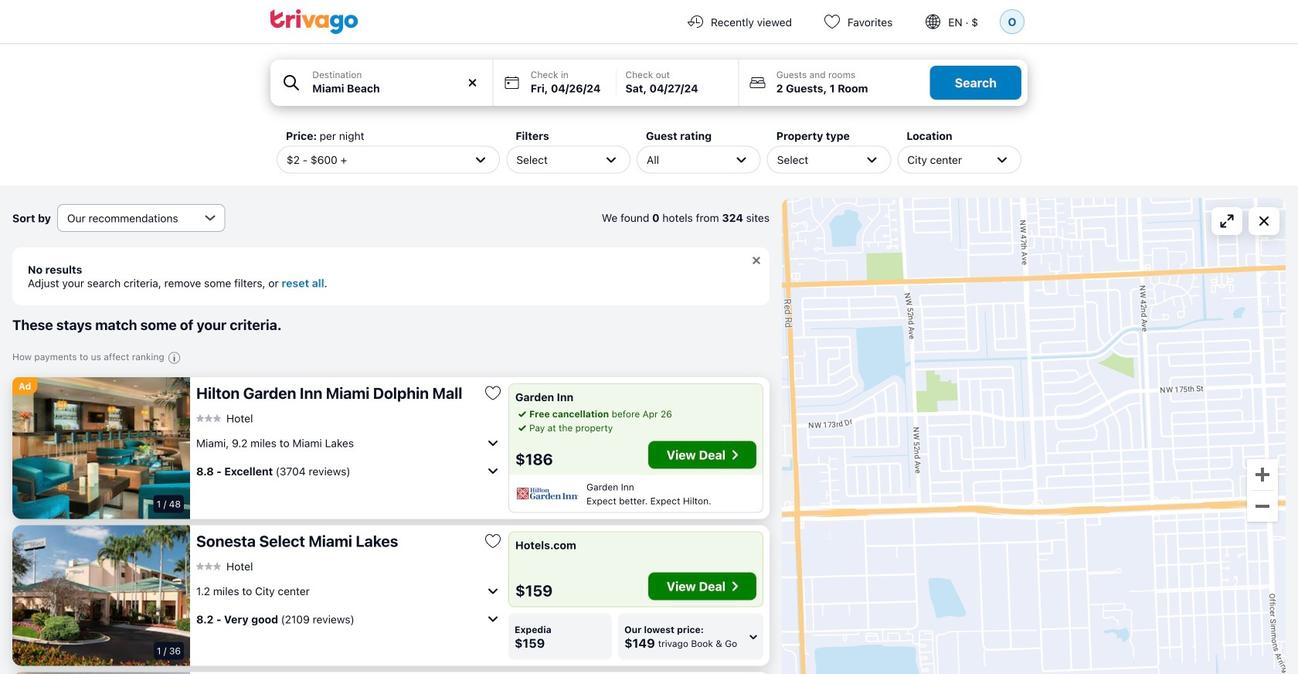 Task type: locate. For each thing, give the bounding box(es) containing it.
trivago logo image
[[271, 9, 359, 34]]

None field
[[271, 60, 493, 106]]

hotel la quinta inn & suites miami lakes, (miami lakes, usa) image
[[12, 672, 190, 674]]

sonesta select miami lakes, (miami lakes, usa) image
[[12, 525, 190, 666]]



Task type: describe. For each thing, give the bounding box(es) containing it.
map region
[[782, 198, 1286, 674]]

garden inn image
[[516, 483, 580, 504]]

hilton garden inn miami dolphin mall, (miami, usa) image
[[12, 377, 190, 519]]

Where to? search field
[[312, 80, 484, 97]]

clear image
[[466, 76, 480, 90]]



Task type: vqa. For each thing, say whether or not it's contained in the screenshot.
Property Type
no



